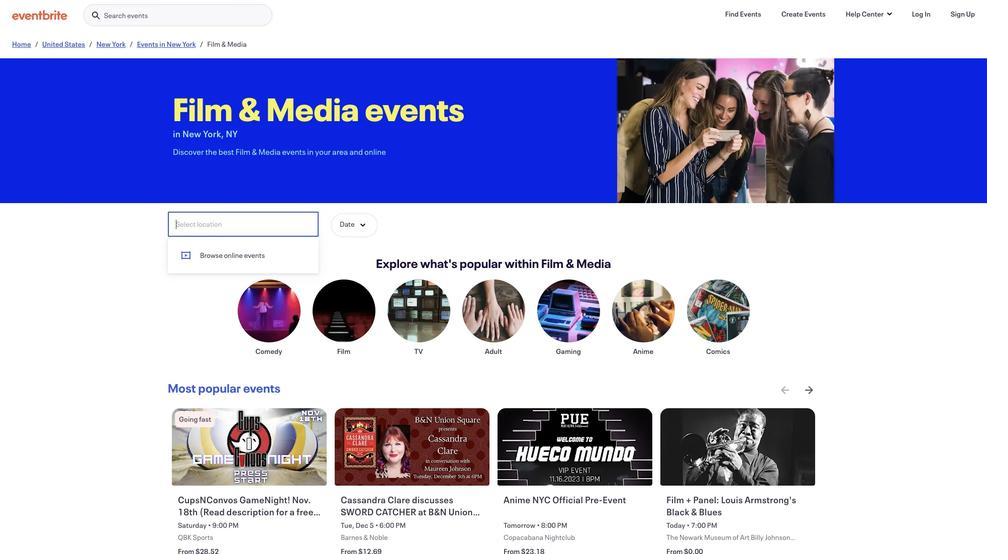 Task type: vqa. For each thing, say whether or not it's contained in the screenshot.


Task type: locate. For each thing, give the bounding box(es) containing it.
1 • from the left
[[208, 521, 211, 530]]

0 horizontal spatial new
[[96, 39, 111, 49]]

armstrong's
[[745, 494, 797, 506]]

clare
[[388, 494, 410, 506]]

sword
[[341, 506, 374, 518]]

nov.
[[292, 494, 311, 506]]

museum
[[705, 533, 732, 542]]

eventbrite image
[[12, 10, 67, 20]]

/ right new york link
[[130, 39, 133, 49]]

0 horizontal spatial popular
[[198, 380, 241, 396]]

pm right 9:00
[[228, 521, 239, 530]]

pm up museum
[[707, 521, 718, 530]]

film + panel: louis armstrong's black & blues primary image image
[[661, 408, 815, 486]]

events right create
[[805, 9, 826, 19]]

york down search events button at the left top
[[182, 39, 196, 49]]

0 vertical spatial anime
[[633, 346, 654, 356]]

new down search events button at the left top
[[167, 39, 181, 49]]

copacabana
[[504, 533, 544, 542]]

louis
[[721, 494, 743, 506]]

center
[[862, 9, 884, 19]]

pre-
[[585, 494, 603, 506]]

find events link
[[717, 4, 770, 24]]

in left your
[[307, 146, 314, 157]]

• left 9:00
[[208, 521, 211, 530]]

(read
[[200, 506, 225, 518]]

1 horizontal spatial in
[[173, 128, 181, 140]]

1 vertical spatial online
[[224, 250, 243, 260]]

/ right events in new york link
[[200, 39, 203, 49]]

create events
[[782, 9, 826, 19]]

pm right 6:00
[[396, 521, 406, 530]]

discover the best film & media events in your area and online
[[173, 146, 386, 157]]

square
[[341, 518, 371, 530]]

/ right home link
[[35, 39, 38, 49]]

film + panel: louis armstrong's black & blues today • 7:00 pm the newark museum of art billy johnson auditorium
[[667, 494, 797, 552]]

online inside browse online events 'button'
[[224, 250, 243, 260]]

events inside film & media events in new york, ny
[[365, 87, 465, 130]]

billy
[[751, 533, 764, 542]]

nightclub
[[545, 533, 575, 542]]

date button
[[331, 213, 378, 237]]

popular up fast
[[198, 380, 241, 396]]

• inside tue, dec 5 •  6:00 pm barnes & noble
[[375, 521, 378, 530]]

date
[[340, 219, 355, 229]]

log in link
[[904, 4, 939, 24]]

black
[[667, 506, 690, 518]]

2 horizontal spatial new
[[182, 128, 201, 140]]

& inside film + panel: louis armstrong's black & blues today • 7:00 pm the newark museum of art billy johnson auditorium
[[692, 506, 698, 518]]

2 horizontal spatial in
[[307, 146, 314, 157]]

4 • from the left
[[687, 521, 690, 530]]

0 horizontal spatial in
[[160, 39, 165, 49]]

explore what's popular within film & media
[[376, 255, 611, 272]]

new
[[96, 39, 111, 49], [167, 39, 181, 49], [182, 128, 201, 140]]

comics link
[[687, 280, 750, 356]]

[object object] image
[[617, 58, 835, 203]]

the
[[667, 533, 678, 542]]

browse
[[200, 250, 223, 260]]

1 vertical spatial anime
[[504, 494, 531, 506]]

york,
[[203, 128, 224, 140]]

explore
[[376, 255, 418, 272]]

• left 8:00
[[537, 521, 540, 530]]

up
[[967, 9, 975, 19]]

cassandra
[[341, 494, 386, 506]]

1 horizontal spatial anime
[[633, 346, 654, 356]]

/ right states
[[89, 39, 92, 49]]

4 pm from the left
[[707, 521, 718, 530]]

0 vertical spatial popular
[[460, 255, 503, 272]]

• right 5
[[375, 521, 378, 530]]

1 / from the left
[[35, 39, 38, 49]]

3 • from the left
[[537, 521, 540, 530]]

in up discover
[[173, 128, 181, 140]]

tue, dec 5 •  6:00 pm barnes & noble
[[341, 521, 406, 542]]

online right browse
[[224, 250, 243, 260]]

events in new york link
[[137, 39, 196, 49]]

union
[[449, 506, 473, 518]]

blues
[[699, 506, 722, 518]]

discover
[[173, 146, 204, 157]]

• inside the tomorrow • 8:00 pm copacabana nightclub
[[537, 521, 540, 530]]

2 horizontal spatial events
[[805, 9, 826, 19]]

help
[[846, 9, 861, 19]]

going
[[179, 414, 198, 424]]

most popular events
[[168, 380, 281, 396]]

b&n
[[429, 506, 447, 518]]

most
[[168, 380, 196, 396]]

/
[[35, 39, 38, 49], [89, 39, 92, 49], [130, 39, 133, 49], [200, 39, 203, 49]]

anime nyc official pre-event
[[504, 494, 627, 506]]

comics
[[706, 346, 731, 356]]

anime nyc official pre-event link
[[504, 494, 649, 519]]

newark
[[680, 533, 703, 542]]

noble
[[370, 533, 388, 542]]

2 pm from the left
[[396, 521, 406, 530]]

0 horizontal spatial online
[[224, 250, 243, 260]]

pm
[[228, 521, 239, 530], [396, 521, 406, 530], [557, 521, 568, 530], [707, 521, 718, 530]]

• inside saturday • 9:00 pm qbk sports
[[208, 521, 211, 530]]

media
[[227, 39, 247, 49], [267, 87, 359, 130], [259, 146, 281, 157], [577, 255, 611, 272]]

pm up the nightclub
[[557, 521, 568, 530]]

film inside film & media events in new york, ny
[[173, 87, 233, 130]]

2 • from the left
[[375, 521, 378, 530]]

2 vertical spatial in
[[307, 146, 314, 157]]

new for home
[[96, 39, 111, 49]]

sign up
[[951, 9, 975, 19]]

tv
[[415, 346, 423, 356]]

browse online events
[[200, 250, 265, 260]]

4 / from the left
[[200, 39, 203, 49]]

1 horizontal spatial york
[[182, 39, 196, 49]]

cupsnconvos
[[178, 494, 238, 506]]

18th
[[178, 506, 198, 518]]

&
[[222, 39, 226, 49], [238, 87, 261, 130], [252, 146, 257, 157], [566, 255, 574, 272], [692, 506, 698, 518], [364, 533, 368, 542]]

cupsnconvos gamenight! nov. 18th (read description for a free session!) 21+
[[178, 494, 314, 530]]

anime
[[633, 346, 654, 356], [504, 494, 531, 506]]

new up discover
[[182, 128, 201, 140]]

cupsnconvos gamenight! nov. 18th (read description for a free session!) 21+ primary image image
[[172, 408, 327, 486]]

new right states
[[96, 39, 111, 49]]

ny
[[226, 128, 238, 140]]

york
[[112, 39, 126, 49], [182, 39, 196, 49]]

7:00
[[691, 521, 706, 530]]

2 / from the left
[[89, 39, 92, 49]]

3 pm from the left
[[557, 521, 568, 530]]

in down search events button at the left top
[[160, 39, 165, 49]]

popular left within at the top of page
[[460, 255, 503, 272]]

events down search events
[[137, 39, 158, 49]]

0 vertical spatial in
[[160, 39, 165, 49]]

anime nyc official pre-event primary image image
[[498, 408, 653, 486]]

• left 7:00
[[687, 521, 690, 530]]

and
[[350, 146, 363, 157]]

popular
[[460, 255, 503, 272], [198, 380, 241, 396]]

what's
[[420, 255, 458, 272]]

pm inside saturday • 9:00 pm qbk sports
[[228, 521, 239, 530]]

events inside search events button
[[127, 11, 148, 20]]

in
[[925, 9, 931, 19]]

pm inside film + panel: louis armstrong's black & blues today • 7:00 pm the newark museum of art billy johnson auditorium
[[707, 521, 718, 530]]

film link
[[312, 280, 375, 356]]

1 vertical spatial in
[[173, 128, 181, 140]]

york down search
[[112, 39, 126, 49]]

within
[[505, 255, 539, 272]]

1 pm from the left
[[228, 521, 239, 530]]

saturday
[[178, 521, 207, 530]]

sign up link
[[943, 4, 983, 24]]

1 horizontal spatial events
[[740, 9, 762, 19]]

search
[[104, 11, 126, 20]]

1 vertical spatial popular
[[198, 380, 241, 396]]

anime inside "link"
[[504, 494, 531, 506]]

film inside film + panel: louis armstrong's black & blues today • 7:00 pm the newark museum of art billy johnson auditorium
[[667, 494, 684, 506]]

events right find
[[740, 9, 762, 19]]

0 horizontal spatial york
[[112, 39, 126, 49]]

online right the and at the top left
[[365, 146, 386, 157]]

discusses
[[412, 494, 454, 506]]

0 vertical spatial online
[[365, 146, 386, 157]]

1 horizontal spatial online
[[365, 146, 386, 157]]

new inside film & media events in new york, ny
[[182, 128, 201, 140]]

events
[[740, 9, 762, 19], [805, 9, 826, 19], [137, 39, 158, 49]]

0 horizontal spatial anime
[[504, 494, 531, 506]]



Task type: describe. For each thing, give the bounding box(es) containing it.
area
[[332, 146, 348, 157]]

comedy
[[256, 346, 282, 356]]

tomorrow • 8:00 pm copacabana nightclub
[[504, 521, 575, 542]]

in inside film & media events in new york, ny
[[173, 128, 181, 140]]

going fast
[[179, 414, 211, 424]]

of
[[733, 533, 739, 542]]

session!)
[[178, 518, 216, 530]]

united states link
[[42, 39, 85, 49]]

cassandra clare discusses sword catcher at b&n union square link
[[341, 494, 486, 530]]

free
[[297, 506, 314, 518]]

6:00
[[380, 521, 394, 530]]

nyc
[[533, 494, 551, 506]]

description
[[227, 506, 275, 518]]

art
[[740, 533, 750, 542]]

gaming link
[[537, 280, 600, 356]]

8:00
[[541, 521, 556, 530]]

film & media events in new york, ny
[[173, 87, 465, 140]]

home / united states / new york / events in new york / film & media
[[12, 39, 247, 49]]

tv link
[[387, 280, 450, 356]]

arrow right chunky_svg image
[[803, 384, 816, 396]]

anime for anime
[[633, 346, 654, 356]]

browse online events button
[[168, 241, 319, 269]]

gaming
[[556, 346, 581, 356]]

states
[[65, 39, 85, 49]]

find
[[725, 9, 739, 19]]

barnes
[[341, 533, 363, 542]]

film + panel: louis armstrong's black & blues link
[[667, 494, 812, 519]]

5
[[370, 521, 374, 530]]

sports
[[193, 533, 213, 542]]

1 horizontal spatial popular
[[460, 255, 503, 272]]

auditorium
[[667, 543, 701, 552]]

for
[[276, 506, 288, 518]]

Select location text field
[[169, 213, 318, 236]]

a
[[290, 506, 295, 518]]

& inside tue, dec 5 •  6:00 pm barnes & noble
[[364, 533, 368, 542]]

cupsnconvos gamenight! nov. 18th (read description for a free session!) 21+ link
[[178, 494, 323, 530]]

2 york from the left
[[182, 39, 196, 49]]

new for film
[[182, 128, 201, 140]]

1 horizontal spatial new
[[167, 39, 181, 49]]

events for create events
[[805, 9, 826, 19]]

adult
[[485, 346, 502, 356]]

1 york from the left
[[112, 39, 126, 49]]

log
[[912, 9, 924, 19]]

adult link
[[462, 280, 525, 356]]

help center
[[846, 9, 884, 19]]

official
[[553, 494, 583, 506]]

cassandra clare discusses sword catcher at b&n union square
[[341, 494, 473, 530]]

event
[[603, 494, 627, 506]]

• inside film + panel: louis armstrong's black & blues today • 7:00 pm the newark museum of art billy johnson auditorium
[[687, 521, 690, 530]]

tomorrow
[[504, 521, 536, 530]]

new york link
[[96, 39, 126, 49]]

0 horizontal spatial events
[[137, 39, 158, 49]]

anime link
[[612, 280, 675, 356]]

the
[[205, 146, 217, 157]]

arrow left chunky_svg image
[[779, 384, 791, 396]]

gamenight!
[[240, 494, 290, 506]]

sign
[[951, 9, 965, 19]]

united
[[42, 39, 63, 49]]

fast
[[199, 414, 211, 424]]

best
[[219, 146, 234, 157]]

log in
[[912, 9, 931, 19]]

johnson
[[765, 533, 791, 542]]

pm inside the tomorrow • 8:00 pm copacabana nightclub
[[557, 521, 568, 530]]

today
[[667, 521, 686, 530]]

media inside film & media events in new york, ny
[[267, 87, 359, 130]]

dec
[[356, 521, 368, 530]]

21+
[[218, 518, 235, 530]]

comedy link
[[238, 280, 300, 356]]

create
[[782, 9, 803, 19]]

events for find events
[[740, 9, 762, 19]]

+
[[686, 494, 692, 506]]

3 / from the left
[[130, 39, 133, 49]]

at
[[418, 506, 427, 518]]

search events
[[104, 11, 148, 20]]

your
[[315, 146, 331, 157]]

panel:
[[693, 494, 720, 506]]

find events
[[725, 9, 762, 19]]

search events button
[[83, 4, 273, 27]]

home link
[[12, 39, 31, 49]]

home
[[12, 39, 31, 49]]

pm inside tue, dec 5 •  6:00 pm barnes & noble
[[396, 521, 406, 530]]

events inside browse online events 'button'
[[244, 250, 265, 260]]

catcher
[[376, 506, 417, 518]]

qbk
[[178, 533, 192, 542]]

cassandra clare discusses sword catcher at b&n union square primary image image
[[335, 408, 490, 486]]

anime for anime nyc official pre-event
[[504, 494, 531, 506]]

9:00
[[212, 521, 227, 530]]

& inside film & media events in new york, ny
[[238, 87, 261, 130]]



